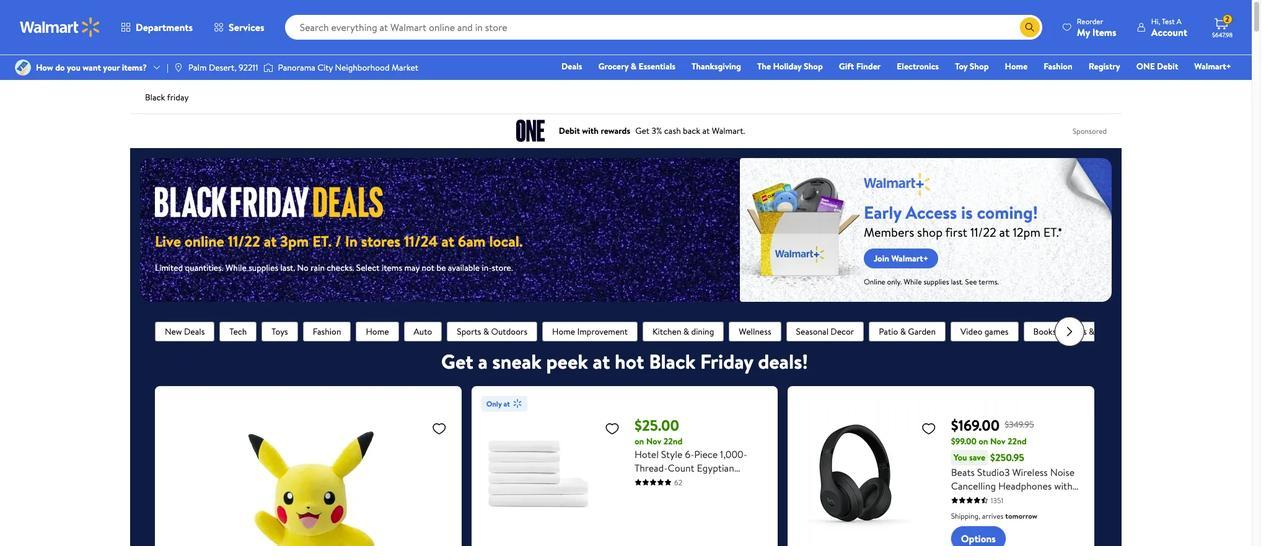 Task type: vqa. For each thing, say whether or not it's contained in the screenshot.
"thanksgiving"
yes



Task type: locate. For each thing, give the bounding box(es) containing it.
black down kitchen
[[649, 348, 696, 375]]

0 horizontal spatial fashion link
[[303, 322, 351, 342]]

walmart plus image for early access is coming!
[[864, 173, 930, 196]]

0 horizontal spatial home
[[366, 325, 389, 338]]

holiday
[[773, 60, 802, 73]]

1351
[[991, 495, 1004, 505]]

0 horizontal spatial deals
[[184, 325, 205, 338]]

0 horizontal spatial walmart+
[[892, 252, 929, 265]]

supplies left see
[[924, 276, 949, 287]]

on up thread- at the bottom of page
[[635, 435, 644, 448]]

1 22nd from the left
[[664, 435, 683, 448]]

live
[[155, 230, 181, 251]]

 image
[[173, 63, 183, 73]]

0 vertical spatial last.
[[280, 261, 295, 274]]

one debit link
[[1131, 60, 1184, 73]]

count
[[668, 461, 695, 474]]

1 vertical spatial black
[[649, 348, 696, 375]]

debit
[[1157, 60, 1178, 73]]

luxury
[[691, 474, 719, 488]]

reorder
[[1077, 16, 1103, 26]]

only.
[[887, 276, 902, 287]]

patio & garden link
[[869, 322, 946, 342]]

0 horizontal spatial fashion
[[313, 325, 341, 338]]

1 horizontal spatial  image
[[263, 61, 273, 74]]

0 horizontal spatial nov
[[646, 435, 662, 448]]

registry
[[1089, 60, 1120, 73]]

style
[[661, 447, 683, 461]]

walmart image
[[20, 17, 100, 37]]

walmart plus image
[[740, 173, 864, 287], [864, 173, 930, 196], [155, 186, 383, 217]]

0 vertical spatial fashion link
[[1038, 60, 1078, 73]]

limited
[[155, 261, 183, 274]]

1 vertical spatial last.
[[951, 276, 964, 287]]

while right the quantities.
[[226, 261, 247, 274]]

0 horizontal spatial black
[[145, 91, 165, 104]]

fashion link down my
[[1038, 60, 1078, 73]]

nov up thread- at the bottom of page
[[646, 435, 662, 448]]

 image for how
[[15, 60, 31, 76]]

0 vertical spatial walmart+
[[1195, 60, 1232, 73]]

1 vertical spatial fashion link
[[303, 322, 351, 342]]

online
[[864, 276, 886, 287]]

1 horizontal spatial fashion
[[1044, 60, 1073, 73]]

1 vertical spatial deals
[[184, 325, 205, 338]]

departments
[[136, 20, 193, 34]]

home left the auto link at the left
[[366, 325, 389, 338]]

$25.00 on nov 22nd hotel style 6-piece 1,000- thread-count egyptian cotton-rich luxury bed sheet set, queen, arctic white
[[635, 415, 765, 502]]

0 horizontal spatial on
[[635, 435, 644, 448]]

1 vertical spatial while
[[904, 276, 922, 287]]

 image right 92211
[[263, 61, 273, 74]]

1 horizontal spatial fashion link
[[1038, 60, 1078, 73]]

&
[[631, 60, 637, 73], [483, 325, 489, 338], [684, 325, 689, 338], [900, 325, 906, 338], [1089, 325, 1095, 338]]

fashion left registry link
[[1044, 60, 1073, 73]]

toys link
[[262, 322, 298, 342]]

you
[[954, 451, 967, 463]]

shop right toy
[[970, 60, 989, 73]]

home link down search icon
[[1000, 60, 1033, 73]]

at left 3pm
[[264, 230, 277, 251]]

shipping, arrives tomorrow
[[951, 510, 1038, 521]]

1 vertical spatial home link
[[356, 322, 399, 342]]

tech link
[[220, 322, 257, 342]]

1 horizontal spatial home
[[552, 325, 575, 338]]

a
[[478, 348, 488, 375]]

supplies left 'no'
[[249, 261, 278, 274]]

walmart+ link
[[1189, 60, 1237, 73]]

friday
[[700, 348, 753, 375]]

not
[[422, 261, 435, 274]]

0 vertical spatial fashion
[[1044, 60, 1073, 73]]

11/22 right first
[[971, 224, 997, 240]]

join
[[874, 252, 889, 265]]

& left dining
[[684, 325, 689, 338]]

be
[[437, 261, 446, 274]]

thanksgiving link
[[686, 60, 747, 73]]

black
[[145, 91, 165, 104], [649, 348, 696, 375], [980, 506, 1002, 520]]

thread-
[[635, 461, 668, 474]]

0 horizontal spatial last.
[[280, 261, 295, 274]]

grocery
[[598, 60, 629, 73]]

store.
[[492, 261, 513, 274]]

supplies
[[249, 261, 278, 274], [924, 276, 949, 287]]

seasonal
[[796, 325, 829, 338]]

 image for panorama
[[263, 61, 273, 74]]

1 vertical spatial walmart+
[[892, 252, 929, 265]]

22nd down $349.95
[[1008, 435, 1027, 448]]

& right patio
[[900, 325, 906, 338]]

& right sports
[[483, 325, 489, 338]]

deals
[[562, 60, 582, 73], [184, 325, 205, 338]]

egyptian
[[697, 461, 734, 474]]

rich
[[669, 474, 688, 488]]

neighborhood
[[335, 61, 390, 74]]

seasonal decor link
[[786, 322, 864, 342]]

supplies for no
[[249, 261, 278, 274]]

the holiday shop link
[[752, 60, 829, 73]]

toy
[[955, 60, 968, 73]]

fashion link right toys link
[[303, 322, 351, 342]]

home link left the auto link at the left
[[356, 322, 399, 342]]

2 on from the left
[[979, 435, 988, 448]]

1 horizontal spatial 22nd
[[1008, 435, 1027, 448]]

deals right "new" at the bottom left of the page
[[184, 325, 205, 338]]

& for kitchen
[[684, 325, 689, 338]]

nov
[[646, 435, 662, 448], [990, 435, 1006, 448]]

1 horizontal spatial home link
[[1000, 60, 1033, 73]]

add to favorites list, pokemon pikachu plush - 24-inch child's plush with authentic details image
[[432, 421, 447, 436]]

w1
[[979, 492, 991, 506]]

on inside $25.00 on nov 22nd hotel style 6-piece 1,000- thread-count egyptian cotton-rich luxury bed sheet set, queen, arctic white
[[635, 435, 644, 448]]

options link
[[951, 526, 1006, 546]]

join walmart+ button
[[864, 249, 938, 269]]

& for patio
[[900, 325, 906, 338]]

shop right holiday
[[804, 60, 823, 73]]

video
[[961, 325, 983, 338]]

3pm
[[280, 230, 309, 251]]

beats
[[951, 465, 975, 479]]

last. left 'no'
[[280, 261, 295, 274]]

studio3
[[977, 465, 1010, 479]]

2 horizontal spatial black
[[980, 506, 1002, 520]]

2 vertical spatial black
[[980, 506, 1002, 520]]

new deals
[[165, 325, 205, 338]]

1 vertical spatial fashion
[[313, 325, 341, 338]]

at left '12pm'
[[1000, 224, 1010, 240]]

$25.00 group
[[481, 396, 768, 546]]

while for only.
[[904, 276, 922, 287]]

books,
[[1034, 325, 1058, 338]]

sports & outdoors link
[[447, 322, 537, 342]]

add to favorites list, hotel style 6-piece 1,000-thread-count egyptian cotton-rich luxury bed sheet set, queen, arctic white image
[[605, 421, 620, 436]]

add to favorites list, beats studio3 wireless noise cancelling headphones with apple w1 headphone chip- matte black image
[[921, 421, 936, 436]]

2 horizontal spatial home
[[1005, 60, 1028, 73]]

2 shop from the left
[[970, 60, 989, 73]]

0 vertical spatial supplies
[[249, 261, 278, 274]]

sheet
[[741, 474, 765, 488]]

home down search icon
[[1005, 60, 1028, 73]]

1 horizontal spatial shop
[[970, 60, 989, 73]]

nov up $250.95 on the right bottom of page
[[990, 435, 1006, 448]]

1 horizontal spatial while
[[904, 276, 922, 287]]

1 horizontal spatial 11/22
[[971, 224, 997, 240]]

0 horizontal spatial while
[[226, 261, 247, 274]]

fashion
[[1044, 60, 1073, 73], [313, 325, 341, 338]]

 image left 'how'
[[15, 60, 31, 76]]

22nd left 6-
[[664, 435, 683, 448]]

fashion right toys link
[[313, 325, 341, 338]]

you
[[67, 61, 81, 74]]

nov inside $25.00 on nov 22nd hotel style 6-piece 1,000- thread-count egyptian cotton-rich luxury bed sheet set, queen, arctic white
[[646, 435, 662, 448]]

walmart+ up "only."
[[892, 252, 929, 265]]

1 nov from the left
[[646, 435, 662, 448]]

at right only
[[504, 399, 510, 409]]

black inside $169.00 $349.95 $99.00 on nov 22nd you save $250.95 beats studio3 wireless noise cancelling headphones with apple w1 headphone chip- matte black
[[980, 506, 1002, 520]]

home up peek
[[552, 325, 575, 338]]

0 vertical spatial black
[[145, 91, 165, 104]]

& right grocery
[[631, 60, 637, 73]]

set,
[[635, 488, 651, 502]]

panorama
[[278, 61, 315, 74]]

1 horizontal spatial supplies
[[924, 276, 949, 287]]

 image
[[15, 60, 31, 76], [263, 61, 273, 74]]

while right "only."
[[904, 276, 922, 287]]

0 horizontal spatial home link
[[356, 322, 399, 342]]

desert,
[[209, 61, 237, 74]]

Walmart Site-Wide search field
[[285, 15, 1042, 40]]

black friday
[[145, 91, 189, 104]]

0 horizontal spatial 22nd
[[664, 435, 683, 448]]

one
[[1137, 60, 1155, 73]]

0 horizontal spatial  image
[[15, 60, 31, 76]]

nov inside $169.00 $349.95 $99.00 on nov 22nd you save $250.95 beats studio3 wireless noise cancelling headphones with apple w1 headphone chip- matte black
[[990, 435, 1006, 448]]

arctic
[[688, 488, 714, 502]]

2 22nd from the left
[[1008, 435, 1027, 448]]

1 horizontal spatial last.
[[951, 276, 964, 287]]

$169.00
[[951, 415, 1000, 436]]

peek
[[546, 348, 588, 375]]

how do you want your items?
[[36, 61, 147, 74]]

2 nov from the left
[[990, 435, 1006, 448]]

walmart+ down $647.98
[[1195, 60, 1232, 73]]

0 horizontal spatial shop
[[804, 60, 823, 73]]

11/22 inside early access is coming! members shop first 11/22 at 12pm et.*
[[971, 224, 997, 240]]

1 horizontal spatial nov
[[990, 435, 1006, 448]]

1 horizontal spatial on
[[979, 435, 988, 448]]

decor
[[831, 325, 854, 338]]

wellness
[[739, 325, 771, 338]]

1 vertical spatial supplies
[[924, 276, 949, 287]]

deals left grocery
[[562, 60, 582, 73]]

patio
[[879, 325, 898, 338]]

0 horizontal spatial supplies
[[249, 261, 278, 274]]

music
[[1097, 325, 1119, 338]]

black left the friday
[[145, 91, 165, 104]]

et.
[[312, 230, 332, 251]]

& for sports
[[483, 325, 489, 338]]

1 horizontal spatial black
[[649, 348, 696, 375]]

last. left see
[[951, 276, 964, 287]]

movies
[[1061, 325, 1087, 338]]

sneak
[[492, 348, 542, 375]]

a
[[1177, 16, 1182, 26]]

11/22 right online
[[228, 230, 260, 251]]

1 horizontal spatial deals
[[562, 60, 582, 73]]

do
[[55, 61, 65, 74]]

12pm
[[1013, 224, 1041, 240]]

gift finder
[[839, 60, 881, 73]]

black down 1351
[[980, 506, 1002, 520]]

on up save
[[979, 435, 988, 448]]

0 horizontal spatial 11/22
[[228, 230, 260, 251]]

0 vertical spatial while
[[226, 261, 247, 274]]

options
[[961, 531, 996, 545]]

1 on from the left
[[635, 435, 644, 448]]



Task type: describe. For each thing, give the bounding box(es) containing it.
next slide for mosiacpills list image
[[1055, 317, 1085, 346]]

hotel
[[635, 447, 659, 461]]

piece
[[694, 447, 718, 461]]

select
[[356, 261, 380, 274]]

electronics
[[897, 60, 939, 73]]

$169.00 $349.95 $99.00 on nov 22nd you save $250.95 beats studio3 wireless noise cancelling headphones with apple w1 headphone chip- matte black
[[951, 415, 1075, 520]]

last. for no
[[280, 261, 295, 274]]

while for quantities.
[[226, 261, 247, 274]]

toys
[[272, 325, 288, 338]]

at inside $25.00 "group"
[[504, 399, 510, 409]]

see
[[965, 276, 977, 287]]

early access is coming! members shop first 11/22 at 12pm et.*
[[864, 200, 1063, 240]]

1,000-
[[720, 447, 747, 461]]

chip-
[[1045, 492, 1069, 506]]

services
[[229, 20, 264, 34]]

supplies for see
[[924, 276, 949, 287]]

only
[[486, 399, 502, 409]]

want
[[83, 61, 101, 74]]

video games
[[961, 325, 1009, 338]]

headphone
[[993, 492, 1042, 506]]

deals inside "link"
[[184, 325, 205, 338]]

1 shop from the left
[[804, 60, 823, 73]]

checks.
[[327, 261, 354, 274]]

on inside $169.00 $349.95 $99.00 on nov 22nd you save $250.95 beats studio3 wireless noise cancelling headphones with apple w1 headphone chip- matte black
[[979, 435, 988, 448]]

/
[[335, 230, 341, 251]]

the
[[757, 60, 771, 73]]

stores
[[361, 230, 401, 251]]

queen,
[[654, 488, 685, 502]]

account
[[1151, 25, 1188, 39]]

panorama city neighborhood market
[[278, 61, 418, 74]]

in-
[[482, 261, 492, 274]]

matte
[[951, 506, 977, 520]]

& for grocery
[[631, 60, 637, 73]]

auto
[[414, 325, 432, 338]]

join walmart+
[[874, 252, 929, 265]]

books, movies & music link
[[1024, 322, 1129, 342]]

at inside early access is coming! members shop first 11/22 at 12pm et.*
[[1000, 224, 1010, 240]]

my
[[1077, 25, 1090, 39]]

home for home improvement
[[552, 325, 575, 338]]

home for top home link
[[1005, 60, 1028, 73]]

shipping,
[[951, 510, 981, 521]]

limited quantities. while supplies last. no rain checks. select items may not be available in-store.
[[155, 261, 513, 274]]

palm desert, 92211
[[188, 61, 258, 74]]

essentials
[[639, 60, 676, 73]]

access
[[906, 200, 957, 224]]

$647.98
[[1212, 30, 1233, 39]]

$99.00
[[951, 435, 977, 448]]

apple
[[951, 492, 976, 506]]

reorder my items
[[1077, 16, 1117, 39]]

0 vertical spatial home link
[[1000, 60, 1033, 73]]

Search search field
[[285, 15, 1042, 40]]

only at
[[486, 399, 510, 409]]

$349.95
[[1005, 419, 1034, 431]]

walmart plus image for live online 11/22
[[155, 186, 383, 217]]

& left music
[[1089, 325, 1095, 338]]

rain
[[311, 261, 325, 274]]

22nd inside $25.00 on nov 22nd hotel style 6-piece 1,000- thread-count egyptian cotton-rich luxury bed sheet set, queen, arctic white
[[664, 435, 683, 448]]

last. for see
[[951, 276, 964, 287]]

video games link
[[951, 322, 1019, 342]]

0 vertical spatial deals
[[562, 60, 582, 73]]

walmart+ inside button
[[892, 252, 929, 265]]

at left hot at the bottom of the page
[[593, 348, 610, 375]]

garden
[[908, 325, 936, 338]]

sports
[[457, 325, 481, 338]]

home for home link to the bottom
[[366, 325, 389, 338]]

may
[[404, 261, 420, 274]]

sponsored
[[1073, 126, 1107, 136]]

games
[[985, 325, 1009, 338]]

cotton-
[[635, 474, 669, 488]]

gift finder link
[[834, 60, 886, 73]]

$169.00 group
[[798, 396, 1085, 546]]

bed
[[722, 474, 738, 488]]

new
[[165, 325, 182, 338]]

fashion for the bottommost fashion link
[[313, 325, 341, 338]]

fashion for the topmost fashion link
[[1044, 60, 1073, 73]]

palm
[[188, 61, 207, 74]]

hot
[[615, 348, 644, 375]]

save
[[969, 451, 986, 463]]

with
[[1054, 479, 1073, 492]]

get
[[441, 348, 473, 375]]

$250.95
[[991, 451, 1025, 464]]

services button
[[203, 12, 275, 42]]

grocery & essentials
[[598, 60, 676, 73]]

at left 6am
[[441, 230, 454, 251]]

the holiday shop
[[757, 60, 823, 73]]

home improvement
[[552, 325, 628, 338]]

online
[[184, 230, 224, 251]]

outdoors
[[491, 325, 528, 338]]

search icon image
[[1025, 22, 1035, 32]]

headphones
[[999, 479, 1052, 492]]

11/24
[[404, 230, 438, 251]]

2 $647.98
[[1212, 14, 1233, 39]]

arrives
[[982, 510, 1004, 521]]

toy shop
[[955, 60, 989, 73]]

1 horizontal spatial walmart+
[[1195, 60, 1232, 73]]

friday
[[167, 91, 189, 104]]

62
[[674, 477, 683, 487]]

one debit
[[1137, 60, 1178, 73]]

terms.
[[979, 276, 999, 287]]

first
[[946, 224, 968, 240]]

items
[[1093, 25, 1117, 39]]

grocery & essentials link
[[593, 60, 681, 73]]

22nd inside $169.00 $349.95 $99.00 on nov 22nd you save $250.95 beats studio3 wireless noise cancelling headphones with apple w1 headphone chip- matte black
[[1008, 435, 1027, 448]]

market
[[392, 61, 418, 74]]

online only. while supplies last. see terms.
[[864, 276, 999, 287]]

how
[[36, 61, 53, 74]]

members
[[864, 224, 914, 240]]

no
[[297, 261, 309, 274]]



